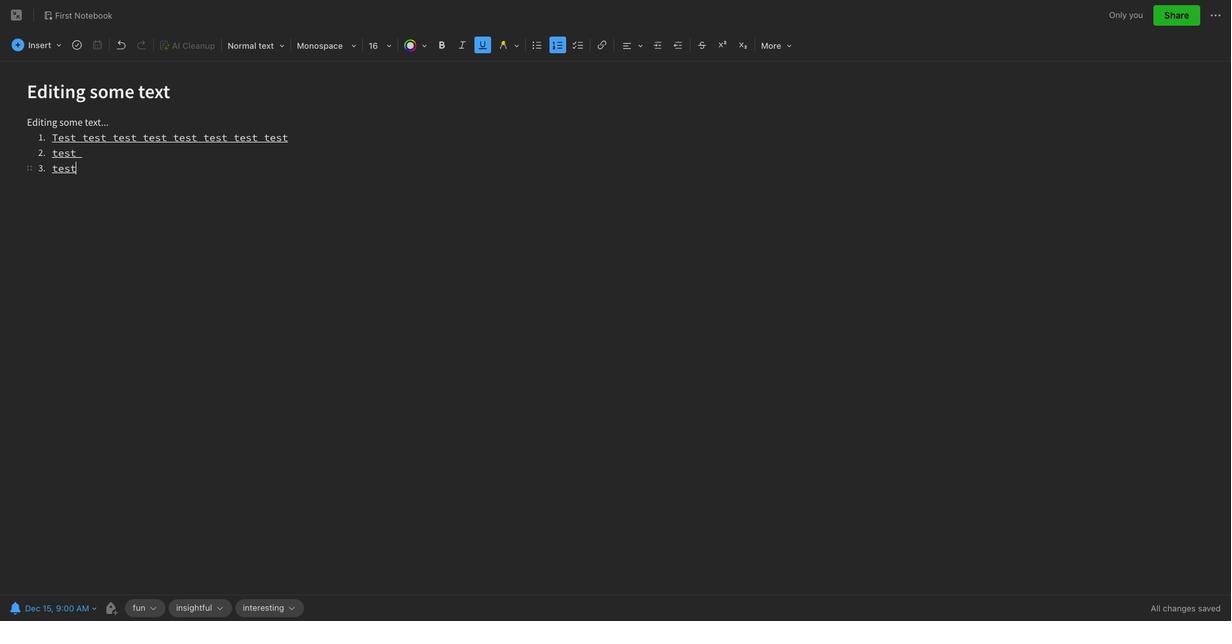 Task type: vqa. For each thing, say whether or not it's contained in the screenshot.
Checklist image
yes



Task type: describe. For each thing, give the bounding box(es) containing it.
all changes saved
[[1152, 603, 1222, 613]]

dec 15, 9:00 am
[[25, 603, 89, 613]]

Insert field
[[8, 36, 66, 54]]

indent image
[[649, 36, 667, 54]]

more actions image
[[1209, 8, 1224, 23]]

Heading level field
[[223, 36, 289, 55]]

Alignment field
[[616, 36, 648, 55]]

dec
[[25, 603, 40, 613]]

Note Editor text field
[[0, 62, 1232, 595]]

collapse note image
[[9, 8, 24, 23]]

Font family field
[[293, 36, 361, 55]]

superscript image
[[714, 36, 732, 54]]

subscript image
[[735, 36, 753, 54]]

Edit reminder field
[[6, 599, 98, 617]]

all
[[1152, 603, 1161, 613]]

normal
[[228, 40, 257, 51]]

first
[[55, 10, 72, 20]]

note window element
[[0, 0, 1232, 621]]

first notebook
[[55, 10, 112, 20]]

fun Tag actions field
[[145, 604, 158, 613]]

underline image
[[474, 36, 492, 54]]

interesting button
[[235, 599, 304, 617]]

bulleted list image
[[529, 36, 547, 54]]

dec 15, 9:00 am button
[[6, 599, 91, 617]]

you
[[1130, 10, 1144, 20]]

interesting
[[243, 603, 284, 613]]

interesting Tag actions field
[[284, 604, 296, 613]]

first notebook button
[[39, 6, 117, 24]]

notebook
[[75, 10, 112, 20]]



Task type: locate. For each thing, give the bounding box(es) containing it.
16
[[369, 40, 378, 51]]

normal text
[[228, 40, 274, 51]]

insightful
[[176, 603, 212, 613]]

add tag image
[[103, 601, 119, 616]]

15,
[[43, 603, 54, 613]]

More field
[[757, 36, 797, 55]]

task image
[[68, 36, 86, 54]]

am
[[76, 603, 89, 613]]

undo image
[[112, 36, 130, 54]]

share
[[1165, 10, 1190, 21]]

numbered list image
[[549, 36, 567, 54]]

checklist image
[[570, 36, 588, 54]]

Highlight field
[[493, 36, 524, 55]]

strikethrough image
[[694, 36, 712, 54]]

Font color field
[[400, 36, 432, 55]]

italic image
[[454, 36, 472, 54]]

insightful Tag actions field
[[212, 604, 224, 613]]

more
[[762, 40, 782, 51]]

insightful button
[[169, 599, 232, 617]]

changes
[[1164, 603, 1197, 613]]

fun
[[133, 603, 145, 613]]

only
[[1110, 10, 1128, 20]]

monospace
[[297, 40, 343, 51]]

9:00
[[56, 603, 74, 613]]

Font size field
[[364, 36, 397, 55]]

share button
[[1154, 5, 1201, 26]]

insert link image
[[593, 36, 611, 54]]

insert
[[28, 40, 51, 50]]

outdent image
[[670, 36, 688, 54]]

fun button
[[125, 599, 165, 617]]

only you
[[1110, 10, 1144, 20]]

bold image
[[433, 36, 451, 54]]

saved
[[1199, 603, 1222, 613]]

text
[[259, 40, 274, 51]]

More actions field
[[1209, 5, 1224, 26]]



